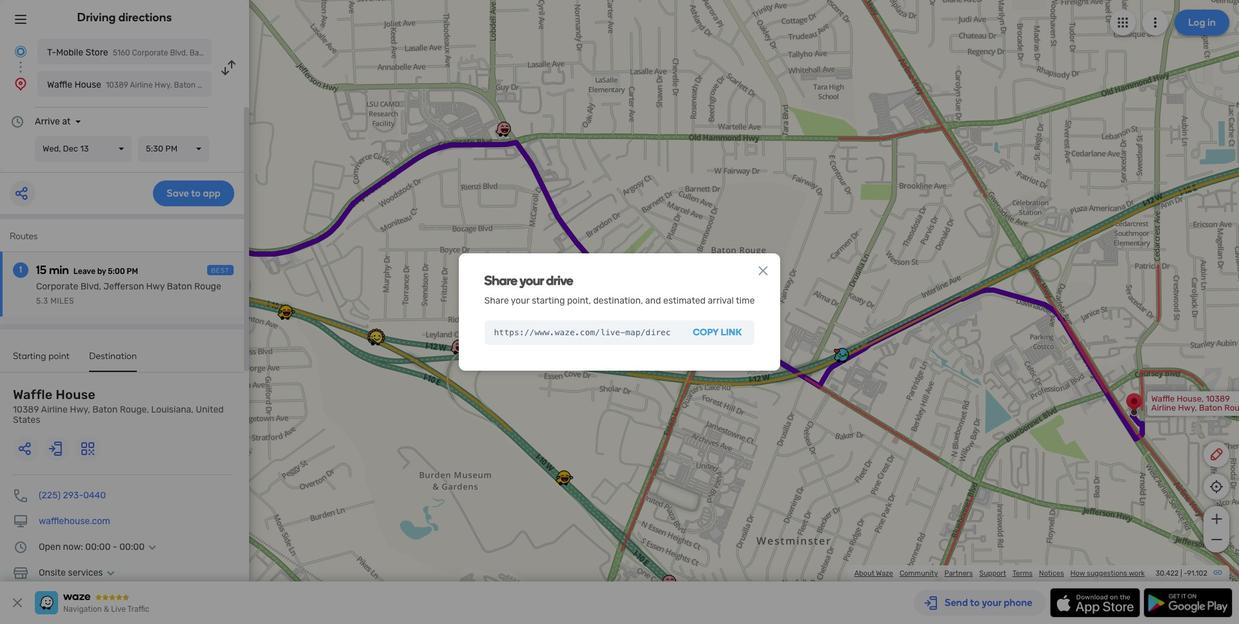 Task type: locate. For each thing, give the bounding box(es) containing it.
hwy, inside waffle house, 10389 airline hwy, baton ro
[[1178, 403, 1197, 413]]

1 vertical spatial 5160
[[187, 237, 206, 247]]

1 horizontal spatial hwy,
[[1178, 403, 1197, 413]]

waffle inside waffle house, 10389 airline hwy, baton ro
[[1151, 394, 1175, 404]]

blvd,
[[170, 48, 188, 57], [168, 247, 187, 256], [80, 281, 101, 292]]

share for share your starting point, destination, and estimated arrival time
[[484, 296, 509, 307]]

location image
[[13, 76, 28, 92]]

share down share your drive
[[484, 296, 509, 307]]

leave
[[73, 267, 95, 276]]

None field
[[484, 321, 680, 345]]

house down point
[[56, 387, 96, 403]]

rouge,
[[213, 48, 238, 57], [126, 256, 154, 265], [120, 405, 149, 416]]

1 share from the top
[[484, 273, 517, 289]]

0 vertical spatial chevron down image
[[145, 543, 160, 553]]

t-mobile store 5160 corporate blvd, baton rouge, united states
[[47, 47, 289, 58]]

1 vertical spatial states
[[184, 256, 209, 265]]

chevron down image for open now: 00:00 - 00:00
[[145, 543, 160, 553]]

1 vertical spatial t-
[[126, 237, 135, 247]]

house down store
[[75, 79, 101, 90]]

rouge, inside "waffle house 10389 airline hwy, baton rouge, louisiana, united states"
[[120, 405, 149, 416]]

5160
[[113, 48, 130, 57], [187, 237, 206, 247]]

copy link button
[[680, 321, 755, 345]]

rouge, inside t-mobile store 5160 corporate blvd, baton rouge, united states
[[213, 48, 238, 57]]

2 horizontal spatial states
[[266, 48, 289, 57]]

0 horizontal spatial t-
[[47, 47, 56, 58]]

0 horizontal spatial 5160
[[113, 48, 130, 57]]

waffle left the house,
[[1151, 394, 1175, 404]]

clock image left arrive at the left top of the page
[[10, 114, 25, 130]]

mobile for store
[[56, 47, 83, 58]]

5160 for store,
[[187, 237, 206, 247]]

2 vertical spatial blvd,
[[80, 281, 101, 292]]

airline left the house,
[[1151, 403, 1176, 413]]

house inside button
[[75, 79, 101, 90]]

corporate inside t-mobile store, 5160 corporate blvd, baton rouge, united states
[[126, 247, 166, 256]]

copy
[[693, 327, 719, 338]]

1 horizontal spatial x image
[[755, 263, 771, 279]]

baton inside t-mobile store 5160 corporate blvd, baton rouge, united states
[[190, 48, 211, 57]]

wed, dec 13
[[43, 144, 89, 154]]

chevron down image for onsite services
[[103, 569, 118, 579]]

states for waffle house
[[13, 415, 40, 426]]

chevron down image
[[145, 543, 160, 553], [103, 569, 118, 579]]

pm right 5:30
[[165, 144, 177, 154]]

0 horizontal spatial airline
[[41, 405, 68, 416]]

0 horizontal spatial hwy,
[[70, 405, 90, 416]]

navigation
[[63, 605, 102, 614]]

rouge
[[194, 281, 221, 292]]

your down share your drive
[[511, 296, 530, 307]]

2 vertical spatial united
[[196, 405, 224, 416]]

2 vertical spatial rouge,
[[120, 405, 149, 416]]

0 vertical spatial rouge,
[[213, 48, 238, 57]]

0 vertical spatial mobile
[[56, 47, 83, 58]]

states inside "waffle house 10389 airline hwy, baton rouge, louisiana, united states"
[[13, 415, 40, 426]]

pm right '5:00'
[[127, 267, 138, 276]]

house for waffle house 10389 airline hwy, baton rouge, louisiana, united states
[[56, 387, 96, 403]]

0 vertical spatial t-
[[47, 47, 56, 58]]

house
[[75, 79, 101, 90], [56, 387, 96, 403]]

work
[[1129, 570, 1145, 578]]

2 vertical spatial states
[[13, 415, 40, 426]]

united
[[240, 48, 264, 57], [156, 256, 182, 265], [196, 405, 224, 416]]

0 horizontal spatial 00:00
[[85, 542, 111, 553]]

link
[[721, 327, 742, 338]]

1 horizontal spatial airline
[[1151, 403, 1176, 413]]

|
[[1180, 570, 1182, 578]]

united inside t-mobile store 5160 corporate blvd, baton rouge, united states
[[240, 48, 264, 57]]

5160 inside t-mobile store 5160 corporate blvd, baton rouge, united states
[[113, 48, 130, 57]]

0440
[[83, 490, 106, 501]]

hwy
[[146, 281, 165, 292]]

current location image
[[13, 44, 28, 59]]

waffle house, 10389 airline hwy, baton ro
[[1151, 394, 1239, 422]]

0 horizontal spatial pm
[[127, 267, 138, 276]]

chevron down image inside open now: 00:00 - 00:00 "button"
[[145, 543, 160, 553]]

pm inside list box
[[165, 144, 177, 154]]

waffle up at
[[47, 79, 72, 90]]

10389 down "starting point" button
[[13, 405, 39, 416]]

waffle inside button
[[47, 79, 72, 90]]

10389 inside waffle house, 10389 airline hwy, baton ro
[[1206, 394, 1230, 404]]

1 vertical spatial chevron down image
[[103, 569, 118, 579]]

1 vertical spatial pm
[[127, 267, 138, 276]]

1 horizontal spatial 10389
[[1206, 394, 1230, 404]]

5160 right "store,"
[[187, 237, 206, 247]]

miles
[[50, 297, 74, 306]]

how
[[1070, 570, 1085, 578]]

1 vertical spatial blvd,
[[168, 247, 187, 256]]

by
[[97, 267, 106, 276]]

corporate up the miles on the top left of page
[[36, 281, 78, 292]]

corporate down directions
[[132, 48, 168, 57]]

- right |
[[1184, 570, 1187, 578]]

t-
[[47, 47, 56, 58], [126, 237, 135, 247]]

waffle for waffle house 10389 airline hwy, baton rouge, louisiana, united states
[[13, 387, 53, 403]]

partners link
[[944, 570, 973, 578]]

baton
[[190, 48, 211, 57], [189, 247, 212, 256], [167, 281, 192, 292], [1199, 403, 1222, 413], [92, 405, 118, 416]]

0 horizontal spatial states
[[13, 415, 40, 426]]

states for t-mobile store
[[266, 48, 289, 57]]

1 horizontal spatial 5160
[[187, 237, 206, 247]]

now:
[[63, 542, 83, 553]]

1 horizontal spatial mobile
[[135, 237, 160, 247]]

t- for store
[[47, 47, 56, 58]]

0 vertical spatial share
[[484, 273, 517, 289]]

5160 right store
[[113, 48, 130, 57]]

t- left "store,"
[[126, 237, 135, 247]]

computer image
[[13, 514, 28, 530]]

states inside t-mobile store 5160 corporate blvd, baton rouge, united states
[[266, 48, 289, 57]]

1 vertical spatial x image
[[10, 596, 25, 611]]

0 vertical spatial house
[[75, 79, 101, 90]]

1 horizontal spatial 00:00
[[119, 542, 145, 553]]

starting
[[13, 351, 46, 362]]

onsite services
[[39, 568, 103, 579]]

0 vertical spatial 5160
[[113, 48, 130, 57]]

30.422 | -91.102
[[1156, 570, 1207, 578]]

navigation & live traffic
[[63, 605, 149, 614]]

pm
[[165, 144, 177, 154], [127, 267, 138, 276]]

waffle house
[[47, 79, 101, 90]]

how suggestions work link
[[1070, 570, 1145, 578]]

waffle down "starting point" button
[[13, 387, 53, 403]]

rouge, inside t-mobile store, 5160 corporate blvd, baton rouge, united states
[[126, 256, 154, 265]]

blvd, inside corporate blvd, jefferson hwy baton rouge 5.3 miles
[[80, 281, 101, 292]]

x image
[[755, 263, 771, 279], [10, 596, 25, 611]]

0 vertical spatial pm
[[165, 144, 177, 154]]

1 horizontal spatial chevron down image
[[145, 543, 160, 553]]

0 horizontal spatial chevron down image
[[103, 569, 118, 579]]

house inside "waffle house 10389 airline hwy, baton rouge, louisiana, united states"
[[56, 387, 96, 403]]

0 vertical spatial blvd,
[[170, 48, 188, 57]]

clock image down "computer" image
[[13, 540, 28, 556]]

- right now:
[[113, 542, 117, 553]]

0 vertical spatial your
[[520, 273, 544, 289]]

hwy,
[[1178, 403, 1197, 413], [70, 405, 90, 416]]

2 horizontal spatial united
[[240, 48, 264, 57]]

house for waffle house
[[75, 79, 101, 90]]

share left drive
[[484, 273, 517, 289]]

baton inside t-mobile store, 5160 corporate blvd, baton rouge, united states
[[189, 247, 212, 256]]

arrive
[[35, 116, 60, 127]]

10389 inside "waffle house 10389 airline hwy, baton rouge, louisiana, united states"
[[13, 405, 39, 416]]

your up starting
[[520, 273, 544, 289]]

t- right 'current location' image
[[47, 47, 56, 58]]

1 vertical spatial united
[[156, 256, 182, 265]]

t- for store,
[[126, 237, 135, 247]]

corporate up hwy
[[126, 247, 166, 256]]

rouge, for store
[[213, 48, 238, 57]]

2 share from the top
[[484, 296, 509, 307]]

0 vertical spatial united
[[240, 48, 264, 57]]

drive
[[546, 273, 573, 289]]

chevron down image down open now: 00:00 - 00:00 "button"
[[103, 569, 118, 579]]

airline inside "waffle house 10389 airline hwy, baton rouge, louisiana, united states"
[[41, 405, 68, 416]]

clock image
[[10, 114, 25, 130], [13, 540, 28, 556]]

waffle for waffle house, 10389 airline hwy, baton ro
[[1151, 394, 1175, 404]]

10389 right the house,
[[1206, 394, 1230, 404]]

blvd, inside t-mobile store 5160 corporate blvd, baton rouge, united states
[[170, 48, 188, 57]]

5:30
[[146, 144, 163, 154]]

0 horizontal spatial x image
[[10, 596, 25, 611]]

airline down "starting point" button
[[41, 405, 68, 416]]

mobile left store
[[56, 47, 83, 58]]

1 vertical spatial share
[[484, 296, 509, 307]]

about waze link
[[854, 570, 893, 578]]

0 horizontal spatial mobile
[[56, 47, 83, 58]]

blvd, inside t-mobile store, 5160 corporate blvd, baton rouge, united states
[[168, 247, 187, 256]]

rouge, for store,
[[126, 256, 154, 265]]

suggestions
[[1087, 570, 1127, 578]]

1 horizontal spatial pm
[[165, 144, 177, 154]]

your for starting
[[511, 296, 530, 307]]

1 horizontal spatial states
[[184, 256, 209, 265]]

1 vertical spatial 10389
[[13, 405, 39, 416]]

1 horizontal spatial united
[[196, 405, 224, 416]]

corporate inside corporate blvd, jefferson hwy baton rouge 5.3 miles
[[36, 281, 78, 292]]

1 vertical spatial house
[[56, 387, 96, 403]]

waffle inside "waffle house 10389 airline hwy, baton rouge, louisiana, united states"
[[13, 387, 53, 403]]

1 vertical spatial -
[[1184, 570, 1187, 578]]

5160 inside t-mobile store, 5160 corporate blvd, baton rouge, united states
[[187, 237, 206, 247]]

destination
[[89, 351, 137, 362]]

0 horizontal spatial -
[[113, 542, 117, 553]]

corporate inside t-mobile store 5160 corporate blvd, baton rouge, united states
[[132, 48, 168, 57]]

5:30 pm list box
[[138, 136, 209, 162]]

airline for house,
[[1151, 403, 1176, 413]]

corporate
[[132, 48, 168, 57], [126, 247, 166, 256], [36, 281, 78, 292]]

united inside "waffle house 10389 airline hwy, baton rouge, louisiana, united states"
[[196, 405, 224, 416]]

00:00
[[85, 542, 111, 553], [119, 542, 145, 553]]

community link
[[900, 570, 938, 578]]

1 horizontal spatial t-
[[126, 237, 135, 247]]

1 vertical spatial clock image
[[13, 540, 28, 556]]

t- inside t-mobile store, 5160 corporate blvd, baton rouge, united states
[[126, 237, 135, 247]]

arrival
[[708, 296, 734, 307]]

10389
[[1206, 394, 1230, 404], [13, 405, 39, 416]]

1
[[19, 265, 22, 276]]

(225) 293-0440
[[39, 490, 106, 501]]

10389 for house
[[13, 405, 39, 416]]

1 vertical spatial corporate
[[126, 247, 166, 256]]

waffle for waffle house
[[47, 79, 72, 90]]

chevron down image up traffic
[[145, 543, 160, 553]]

1 vertical spatial mobile
[[135, 237, 160, 247]]

united for t-mobile store
[[240, 48, 264, 57]]

0 vertical spatial corporate
[[132, 48, 168, 57]]

wafflehouse.com
[[39, 516, 110, 527]]

hwy, inside "waffle house 10389 airline hwy, baton rouge, louisiana, united states"
[[70, 405, 90, 416]]

0 horizontal spatial united
[[156, 256, 182, 265]]

destination button
[[89, 351, 137, 372]]

chevron down image inside onsite services button
[[103, 569, 118, 579]]

1 vertical spatial your
[[511, 296, 530, 307]]

at
[[62, 116, 71, 127]]

share for share your drive
[[484, 273, 517, 289]]

0 horizontal spatial 10389
[[13, 405, 39, 416]]

mobile left "store,"
[[135, 237, 160, 247]]

airline inside waffle house, 10389 airline hwy, baton ro
[[1151, 403, 1176, 413]]

mobile inside t-mobile store, 5160 corporate blvd, baton rouge, united states
[[135, 237, 160, 247]]

0 vertical spatial states
[[266, 48, 289, 57]]

0 vertical spatial 10389
[[1206, 394, 1230, 404]]

states
[[266, 48, 289, 57], [184, 256, 209, 265], [13, 415, 40, 426]]

pm inside "15 min leave by 5:00 pm"
[[127, 267, 138, 276]]

copy link
[[693, 327, 742, 338]]

share
[[484, 273, 517, 289], [484, 296, 509, 307]]

2 vertical spatial corporate
[[36, 281, 78, 292]]

airline
[[1151, 403, 1176, 413], [41, 405, 68, 416]]

wed, dec 13 list box
[[35, 136, 132, 162]]

1 vertical spatial rouge,
[[126, 256, 154, 265]]

293-
[[63, 490, 83, 501]]



Task type: describe. For each thing, give the bounding box(es) containing it.
airline for house
[[41, 405, 68, 416]]

min
[[49, 263, 69, 278]]

driving directions
[[77, 10, 172, 25]]

link image
[[1213, 568, 1223, 578]]

notices
[[1039, 570, 1064, 578]]

house,
[[1177, 394, 1204, 404]]

jefferson
[[103, 281, 144, 292]]

(225) 293-0440 link
[[39, 490, 106, 501]]

starting
[[532, 296, 565, 307]]

starting point button
[[13, 351, 70, 371]]

onsite services button
[[39, 568, 118, 579]]

directions
[[118, 10, 172, 25]]

partners
[[944, 570, 973, 578]]

and
[[645, 296, 661, 307]]

5160 for store
[[113, 48, 130, 57]]

waze
[[876, 570, 893, 578]]

best
[[211, 267, 230, 275]]

15
[[36, 263, 47, 278]]

wafflehouse.com link
[[39, 516, 110, 527]]

baton inside corporate blvd, jefferson hwy baton rouge 5.3 miles
[[167, 281, 192, 292]]

open now: 00:00 - 00:00
[[39, 542, 145, 553]]

about
[[854, 570, 875, 578]]

hwy, for house
[[70, 405, 90, 416]]

15 min leave by 5:00 pm
[[36, 263, 138, 278]]

states inside t-mobile store, 5160 corporate blvd, baton rouge, united states
[[184, 256, 209, 265]]

baton inside "waffle house 10389 airline hwy, baton rouge, louisiana, united states"
[[92, 405, 118, 416]]

united inside t-mobile store, 5160 corporate blvd, baton rouge, united states
[[156, 256, 182, 265]]

services
[[68, 568, 103, 579]]

point,
[[567, 296, 591, 307]]

your for drive
[[520, 273, 544, 289]]

live
[[111, 605, 126, 614]]

store,
[[162, 237, 185, 247]]

5.3
[[36, 297, 48, 306]]

zoom in image
[[1208, 512, 1225, 527]]

30.422
[[1156, 570, 1179, 578]]

0 vertical spatial x image
[[755, 263, 771, 279]]

share your starting point, destination, and estimated arrival time
[[484, 296, 755, 307]]

time
[[736, 296, 755, 307]]

community
[[900, 570, 938, 578]]

united for waffle house
[[196, 405, 224, 416]]

2 00:00 from the left
[[119, 542, 145, 553]]

louisiana,
[[151, 405, 194, 416]]

notices link
[[1039, 570, 1064, 578]]

onsite
[[39, 568, 66, 579]]

waffle house button
[[37, 71, 212, 97]]

1 00:00 from the left
[[85, 542, 111, 553]]

share your drive
[[484, 273, 573, 289]]

point
[[49, 351, 70, 362]]

5:30 pm
[[146, 144, 177, 154]]

t-mobile store, 5160 corporate blvd, baton rouge, united states
[[126, 237, 212, 265]]

destination,
[[593, 296, 643, 307]]

0 vertical spatial -
[[113, 542, 117, 553]]

&
[[104, 605, 109, 614]]

corporate for store,
[[126, 247, 166, 256]]

waffle house 10389 airline hwy, baton rouge, louisiana, united states
[[13, 387, 224, 426]]

(225)
[[39, 490, 61, 501]]

driving
[[77, 10, 116, 25]]

corporate blvd, jefferson hwy baton rouge 5.3 miles
[[36, 281, 221, 306]]

blvd, for store,
[[168, 247, 187, 256]]

terms link
[[1013, 570, 1033, 578]]

zoom out image
[[1208, 532, 1225, 548]]

baton inside waffle house, 10389 airline hwy, baton ro
[[1199, 403, 1222, 413]]

5:00
[[108, 267, 125, 276]]

about waze community partners support terms notices how suggestions work
[[854, 570, 1145, 578]]

pencil image
[[1209, 447, 1224, 463]]

wed,
[[43, 144, 61, 154]]

store
[[85, 47, 108, 58]]

routes
[[10, 231, 38, 242]]

open
[[39, 542, 61, 553]]

traffic
[[127, 605, 149, 614]]

10389 for house,
[[1206, 394, 1230, 404]]

support link
[[979, 570, 1006, 578]]

1 horizontal spatial -
[[1184, 570, 1187, 578]]

terms
[[1013, 570, 1033, 578]]

arrive at
[[35, 116, 71, 127]]

store image
[[13, 566, 28, 581]]

91.102
[[1187, 570, 1207, 578]]

mobile for store,
[[135, 237, 160, 247]]

hwy, for house,
[[1178, 403, 1197, 413]]

corporate for store
[[132, 48, 168, 57]]

support
[[979, 570, 1006, 578]]

0 vertical spatial clock image
[[10, 114, 25, 130]]

starting point
[[13, 351, 70, 362]]

blvd, for store
[[170, 48, 188, 57]]

estimated
[[663, 296, 706, 307]]

13
[[80, 144, 89, 154]]

dec
[[63, 144, 78, 154]]

call image
[[13, 489, 28, 504]]

open now: 00:00 - 00:00 button
[[39, 542, 160, 553]]



Task type: vqa. For each thing, say whether or not it's contained in the screenshot.
the rightmost Tx,
no



